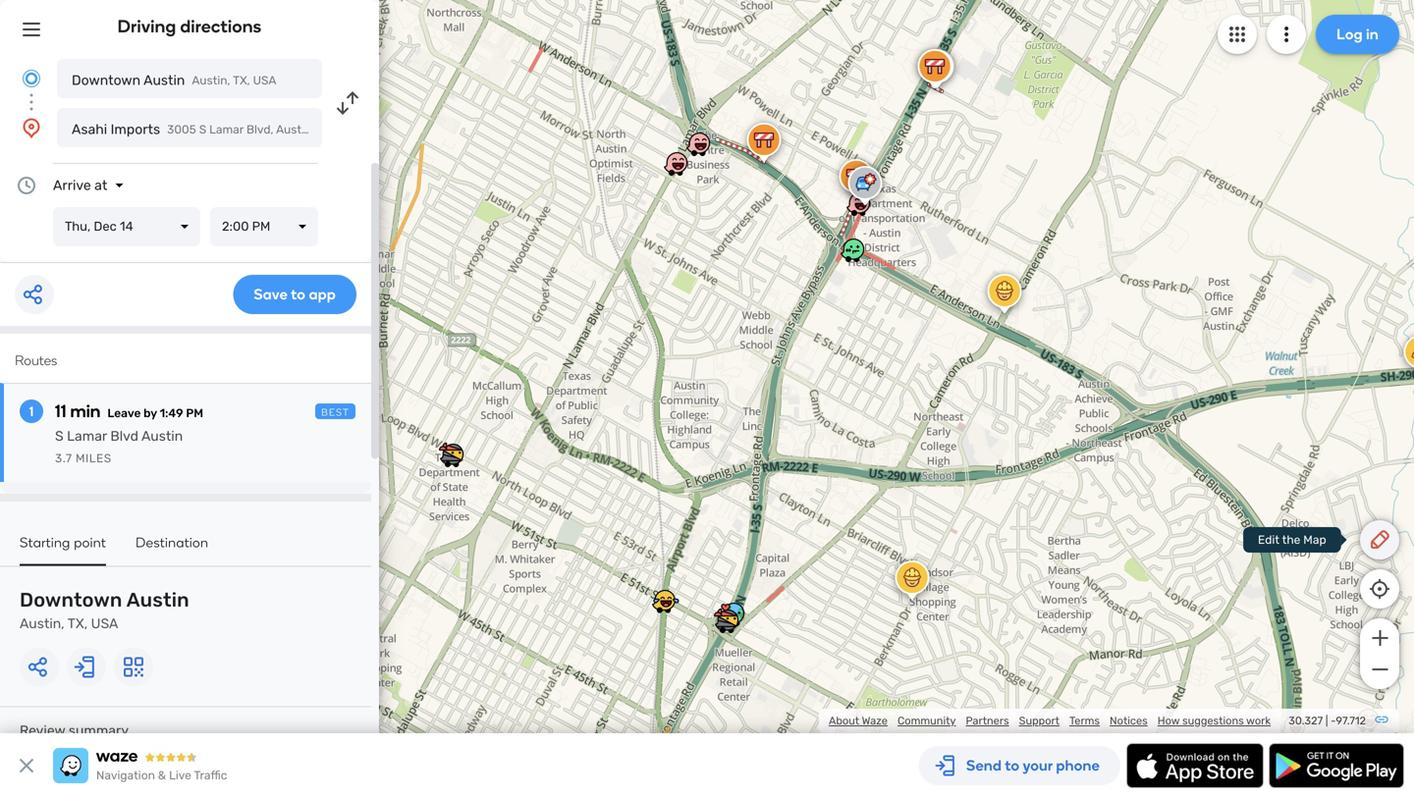 Task type: vqa. For each thing, say whether or not it's contained in the screenshot.
United
yes



Task type: locate. For each thing, give the bounding box(es) containing it.
1 vertical spatial austin,
[[276, 123, 315, 137]]

2 horizontal spatial austin,
[[276, 123, 315, 137]]

0 horizontal spatial lamar
[[67, 428, 107, 444]]

1 vertical spatial s
[[55, 428, 64, 444]]

downtown austin austin, tx, usa down point
[[20, 589, 189, 632]]

s lamar blvd austin 3.7 miles
[[55, 428, 183, 466]]

downtown up the asahi
[[72, 72, 141, 88]]

austin,
[[192, 74, 230, 87], [276, 123, 315, 137], [20, 616, 65, 632]]

3005
[[167, 123, 196, 137]]

0 vertical spatial s
[[199, 123, 206, 137]]

2 vertical spatial austin
[[126, 589, 189, 612]]

at
[[94, 177, 107, 193]]

how suggestions work link
[[1158, 715, 1271, 728]]

1 vertical spatial lamar
[[67, 428, 107, 444]]

11 min leave by 1:49 pm
[[55, 401, 203, 422]]

united
[[354, 123, 390, 137]]

live
[[169, 769, 191, 783]]

miles
[[76, 452, 112, 466]]

thu,
[[65, 219, 91, 234]]

zoom out image
[[1368, 658, 1392, 682]]

review
[[20, 723, 65, 739]]

community link
[[898, 715, 956, 728]]

austin inside s lamar blvd austin 3.7 miles
[[141, 428, 183, 444]]

tx, up 'asahi imports 3005 s lamar blvd, austin, texas, united states'
[[233, 74, 250, 87]]

routes
[[15, 352, 57, 369]]

review summary
[[20, 723, 129, 739]]

1 horizontal spatial s
[[199, 123, 206, 137]]

notices
[[1110, 715, 1148, 728]]

s right 3005
[[199, 123, 206, 137]]

edit the map
[[1258, 533, 1327, 547]]

0 vertical spatial austin,
[[192, 74, 230, 87]]

lamar up miles
[[67, 428, 107, 444]]

terms
[[1070, 715, 1100, 728]]

driving
[[117, 16, 176, 37]]

1:49
[[160, 407, 183, 420]]

1 vertical spatial pm
[[186, 407, 203, 420]]

pm
[[252, 219, 270, 234], [186, 407, 203, 420]]

s
[[199, 123, 206, 137], [55, 428, 64, 444]]

austin down 1:49
[[141, 428, 183, 444]]

pm right 2:00
[[252, 219, 270, 234]]

austin inside downtown austin austin, tx, usa
[[126, 589, 189, 612]]

1 horizontal spatial usa
[[253, 74, 276, 87]]

downtown austin austin, tx, usa
[[72, 72, 276, 88], [20, 589, 189, 632]]

starting
[[20, 534, 70, 551]]

notices link
[[1110, 715, 1148, 728]]

destination
[[136, 534, 208, 551]]

usa down point
[[91, 616, 118, 632]]

downtown austin austin, tx, usa up 3005
[[72, 72, 276, 88]]

lamar
[[209, 123, 244, 137], [67, 428, 107, 444]]

thu, dec 14
[[65, 219, 133, 234]]

usa
[[253, 74, 276, 87], [91, 616, 118, 632]]

1 horizontal spatial lamar
[[209, 123, 244, 137]]

austin up 3005
[[144, 72, 185, 88]]

states
[[393, 123, 429, 137]]

0 horizontal spatial pm
[[186, 407, 203, 420]]

0 vertical spatial lamar
[[209, 123, 244, 137]]

1 vertical spatial usa
[[91, 616, 118, 632]]

1 horizontal spatial tx,
[[233, 74, 250, 87]]

lamar left blvd, on the left top
[[209, 123, 244, 137]]

austin
[[144, 72, 185, 88], [141, 428, 183, 444], [126, 589, 189, 612]]

austin, down directions
[[192, 74, 230, 87]]

arrive at
[[53, 177, 107, 193]]

pm right 1:49
[[186, 407, 203, 420]]

suggestions
[[1183, 715, 1244, 728]]

s inside s lamar blvd austin 3.7 miles
[[55, 428, 64, 444]]

1 vertical spatial downtown
[[20, 589, 122, 612]]

0 vertical spatial downtown austin austin, tx, usa
[[72, 72, 276, 88]]

austin down destination button
[[126, 589, 189, 612]]

austin, right blvd, on the left top
[[276, 123, 315, 137]]

1 horizontal spatial pm
[[252, 219, 270, 234]]

-
[[1331, 715, 1336, 728]]

clock image
[[15, 174, 38, 197]]

tx, down starting point button
[[68, 616, 88, 632]]

by
[[144, 407, 157, 420]]

0 horizontal spatial s
[[55, 428, 64, 444]]

partners
[[966, 715, 1009, 728]]

x image
[[15, 754, 38, 778]]

2 vertical spatial austin,
[[20, 616, 65, 632]]

blvd,
[[247, 123, 274, 137]]

austin, down starting point button
[[20, 616, 65, 632]]

pencil image
[[1368, 528, 1392, 552]]

terms link
[[1070, 715, 1100, 728]]

s inside 'asahi imports 3005 s lamar blvd, austin, texas, united states'
[[199, 123, 206, 137]]

tx,
[[233, 74, 250, 87], [68, 616, 88, 632]]

0 horizontal spatial austin,
[[20, 616, 65, 632]]

link image
[[1374, 712, 1390, 728]]

0 vertical spatial usa
[[253, 74, 276, 87]]

lamar inside 'asahi imports 3005 s lamar blvd, austin, texas, united states'
[[209, 123, 244, 137]]

downtown
[[72, 72, 141, 88], [20, 589, 122, 612]]

usa up blvd, on the left top
[[253, 74, 276, 87]]

s up 3.7
[[55, 428, 64, 444]]

1 vertical spatial downtown austin austin, tx, usa
[[20, 589, 189, 632]]

austin, inside 'asahi imports 3005 s lamar blvd, austin, texas, united states'
[[276, 123, 315, 137]]

asahi
[[72, 121, 107, 138]]

0 vertical spatial pm
[[252, 219, 270, 234]]

about waze community partners support terms notices how suggestions work
[[829, 715, 1271, 728]]

how
[[1158, 715, 1180, 728]]

1 vertical spatial austin
[[141, 428, 183, 444]]

downtown down starting point button
[[20, 589, 122, 612]]

11
[[55, 401, 67, 422]]

0 vertical spatial austin
[[144, 72, 185, 88]]

3.7
[[55, 452, 72, 466]]

0 horizontal spatial tx,
[[68, 616, 88, 632]]

2:00 pm list box
[[210, 207, 318, 247]]

driving directions
[[117, 16, 262, 37]]



Task type: describe. For each thing, give the bounding box(es) containing it.
imports
[[111, 121, 160, 138]]

min
[[70, 401, 101, 422]]

destination button
[[136, 534, 208, 564]]

traffic
[[194, 769, 227, 783]]

0 vertical spatial tx,
[[233, 74, 250, 87]]

30.327
[[1289, 715, 1323, 728]]

leave
[[107, 407, 141, 420]]

about
[[829, 715, 860, 728]]

arrive
[[53, 177, 91, 193]]

zoom in image
[[1368, 627, 1392, 650]]

pm inside 11 min leave by 1:49 pm
[[186, 407, 203, 420]]

best
[[321, 407, 350, 418]]

2:00 pm
[[222, 219, 270, 234]]

starting point
[[20, 534, 106, 551]]

summary
[[69, 723, 129, 739]]

support
[[1019, 715, 1060, 728]]

partners link
[[966, 715, 1009, 728]]

thu, dec 14 list box
[[53, 207, 200, 247]]

0 vertical spatial downtown
[[72, 72, 141, 88]]

waze
[[862, 715, 888, 728]]

0 horizontal spatial usa
[[91, 616, 118, 632]]

support link
[[1019, 715, 1060, 728]]

work
[[1247, 715, 1271, 728]]

30.327 | -97.712
[[1289, 715, 1366, 728]]

|
[[1326, 715, 1328, 728]]

&
[[158, 769, 166, 783]]

about waze link
[[829, 715, 888, 728]]

texas,
[[317, 123, 351, 137]]

14
[[120, 219, 133, 234]]

dec
[[94, 219, 117, 234]]

point
[[74, 534, 106, 551]]

asahi imports 3005 s lamar blvd, austin, texas, united states
[[72, 121, 429, 138]]

the
[[1282, 533, 1301, 547]]

pm inside list box
[[252, 219, 270, 234]]

location image
[[20, 116, 43, 139]]

directions
[[180, 16, 262, 37]]

navigation & live traffic
[[96, 769, 227, 783]]

lamar inside s lamar blvd austin 3.7 miles
[[67, 428, 107, 444]]

map
[[1304, 533, 1327, 547]]

97.712
[[1336, 715, 1366, 728]]

blvd
[[110, 428, 138, 444]]

current location image
[[20, 67, 43, 90]]

2:00
[[222, 219, 249, 234]]

navigation
[[96, 769, 155, 783]]

edit
[[1258, 533, 1280, 547]]

starting point button
[[20, 534, 106, 566]]

1 vertical spatial tx,
[[68, 616, 88, 632]]

1
[[29, 403, 34, 420]]

community
[[898, 715, 956, 728]]

1 horizontal spatial austin,
[[192, 74, 230, 87]]



